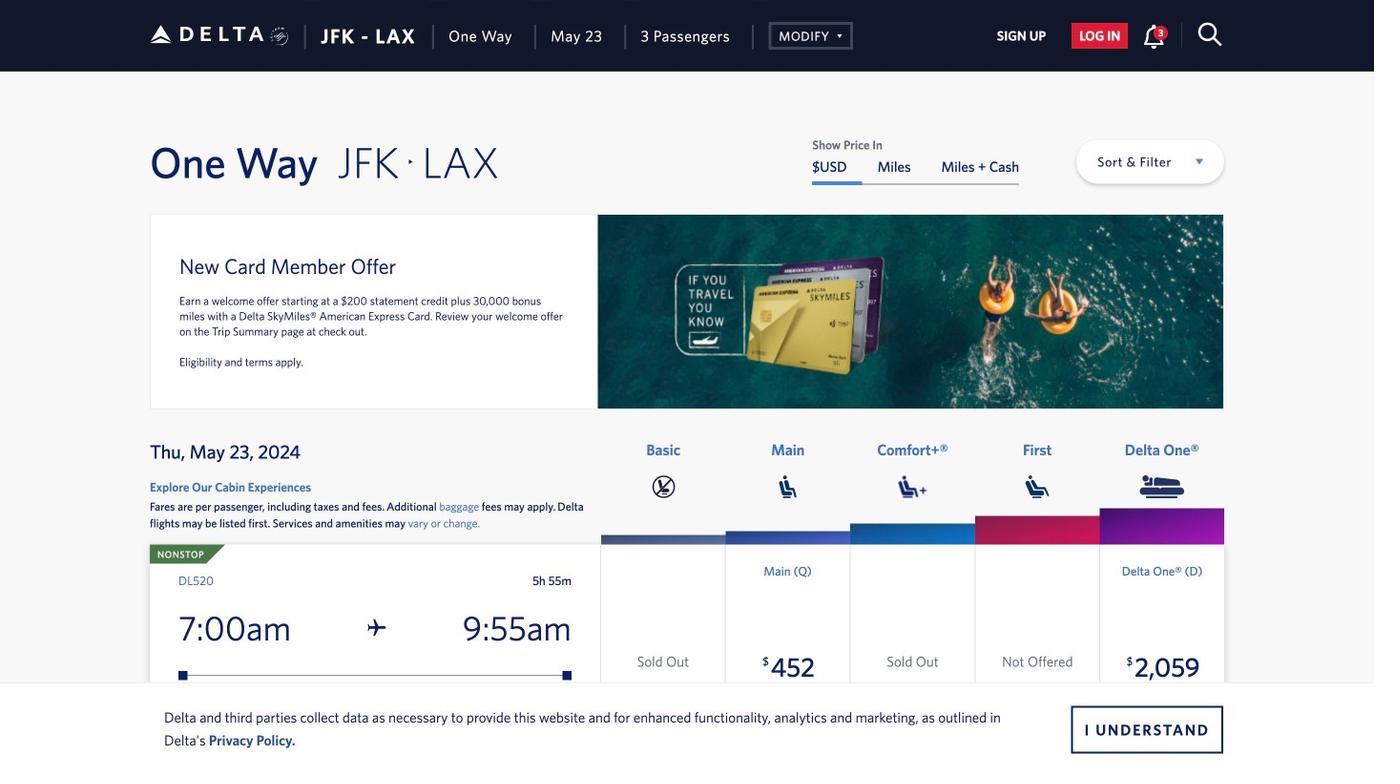 Task type: vqa. For each thing, say whether or not it's contained in the screenshot.
Dine
no



Task type: locate. For each thing, give the bounding box(es) containing it.
delta air lines image
[[150, 4, 264, 64]]

plane image
[[368, 618, 386, 637]]

show price in element
[[813, 138, 1020, 151]]

skyteam image
[[271, 7, 289, 66]]

advsearchtriangle image
[[830, 26, 843, 43]]

comfort+&#174; image
[[899, 475, 928, 498]]

main content
[[813, 138, 1020, 185]]



Task type: describe. For each thing, give the bounding box(es) containing it.
delta one&#174; image
[[1140, 475, 1185, 498]]

first image
[[1026, 475, 1050, 498]]

basic image
[[652, 475, 675, 498]]

main image
[[780, 475, 797, 498]]

banner image image
[[598, 215, 1224, 409]]



